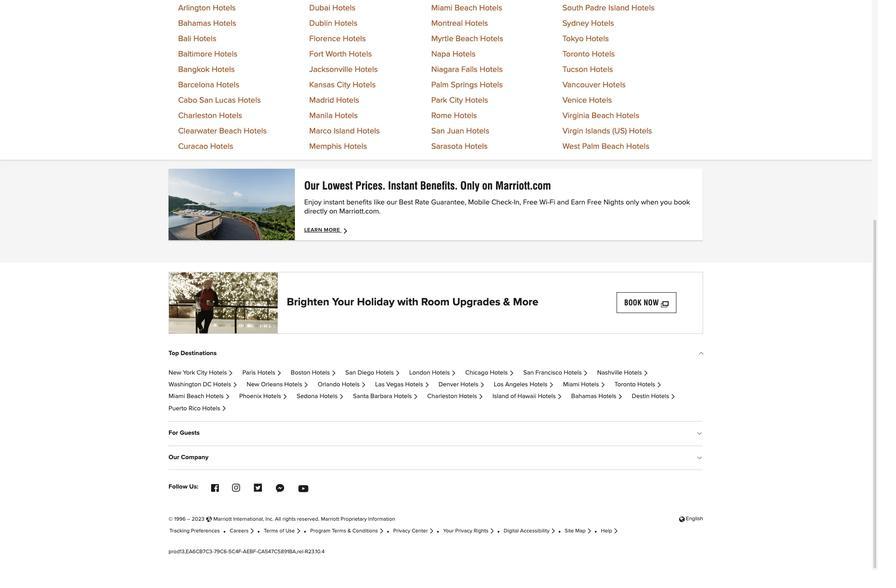 Task type: locate. For each thing, give the bounding box(es) containing it.
arrow right image for san francisco hotels
[[583, 371, 588, 376]]

arrow right image inside puerto rico hotels link
[[222, 407, 227, 412]]

dot image for privacy center
[[387, 531, 389, 533]]

0 vertical spatial toronto hotels
[[563, 50, 615, 58]]

arrow right image for privacy center
[[429, 530, 434, 534]]

0 vertical spatial bahamas hotels
[[178, 19, 236, 27]]

arrow right image right destin hotels
[[671, 395, 676, 400]]

arrow right image up destin hotels
[[643, 371, 648, 376]]

arrow right image up destin hotels link
[[657, 383, 662, 388]]

privacy center link
[[393, 529, 434, 535]]

miami up puerto
[[169, 394, 185, 400]]

more
[[324, 228, 340, 233], [513, 297, 538, 308]]

nights
[[604, 199, 624, 206]]

0 horizontal spatial miami beach hotels
[[169, 394, 224, 400]]

1 horizontal spatial charleston
[[427, 394, 457, 400]]

our left the company
[[169, 455, 179, 461]]

arrow right image inside paris hotels link
[[277, 371, 282, 376]]

miami beach hotels link down washington dc hotels
[[169, 394, 230, 400]]

arrow right image inside the careers link
[[250, 530, 255, 534]]

tokyo hotels
[[563, 35, 609, 43]]

dot image
[[223, 531, 226, 533], [257, 531, 260, 533], [387, 531, 389, 533], [437, 531, 439, 533]]

lowest
[[322, 179, 353, 192]]

0 horizontal spatial of
[[279, 529, 284, 535]]

for guests link
[[169, 423, 703, 444]]

1 vertical spatial more
[[513, 297, 538, 308]]

arrow right image right "dc"
[[233, 383, 238, 388]]

toronto hotels link up the "destin"
[[615, 382, 662, 388]]

1 dot image from the left
[[223, 531, 226, 533]]

1 vertical spatial your
[[443, 529, 454, 535]]

dot image left digital in the right bottom of the page
[[497, 531, 500, 533]]

1 horizontal spatial bahamas hotels
[[571, 394, 616, 400]]

1 horizontal spatial your
[[443, 529, 454, 535]]

arrow right image inside the program terms & conditions link
[[379, 530, 384, 534]]

arrow right image down the las vegas hotels link
[[413, 395, 418, 400]]

0 vertical spatial city
[[337, 81, 351, 89]]

new york city hotels
[[169, 370, 227, 376]]

digital
[[504, 529, 519, 535]]

island of hawaii hotels link
[[493, 394, 562, 400]]

tucson
[[563, 66, 588, 74]]

bahamas down arlington
[[178, 19, 211, 27]]

free right in,
[[523, 199, 538, 206]]

2 marriott from the left
[[321, 517, 339, 523]]

prod13,ea6cb7c3-
[[169, 550, 214, 556]]

arrow right image for denver hotels
[[480, 383, 485, 388]]

of for island
[[511, 394, 516, 400]]

rate
[[415, 199, 429, 206]]

arrow right image inside los angeles hotels link
[[549, 383, 554, 388]]

on down instant
[[329, 208, 337, 215]]

0 vertical spatial charleston hotels link
[[178, 112, 242, 120]]

destin hotels link
[[632, 394, 676, 400]]

island up memphis hotels link
[[334, 127, 355, 135]]

1 vertical spatial of
[[279, 529, 284, 535]]

new up phoenix
[[247, 382, 259, 388]]

arrow right image up miami hotels link
[[583, 371, 588, 376]]

1 vertical spatial miami beach hotels link
[[169, 394, 230, 400]]

city for kansas
[[337, 81, 351, 89]]

arrow right image left site
[[551, 530, 556, 534]]

holiday
[[357, 297, 395, 308]]

1 vertical spatial palm
[[582, 143, 600, 151]]

terms down inc.
[[264, 529, 278, 535]]

2 horizontal spatial city
[[449, 96, 463, 104]]

beach up rico
[[187, 394, 204, 400]]

nashville hotels link
[[597, 370, 648, 376]]

international,
[[233, 517, 264, 523]]

new york city hotels link
[[169, 370, 233, 376]]

new left "york"
[[169, 370, 181, 376]]

vancouver hotels
[[563, 81, 626, 89]]

rome hotels link
[[431, 112, 477, 120]]

arrow right image inside toronto hotels link
[[657, 383, 662, 388]]

our
[[387, 199, 397, 206]]

arrow right image left paris
[[228, 371, 233, 376]]

arrow right image inside the las vegas hotels link
[[425, 383, 430, 388]]

information
[[368, 517, 395, 523]]

our up enjoy
[[304, 179, 320, 192]]

arrow right image right rico
[[222, 407, 227, 412]]

london hotels
[[409, 370, 450, 376]]

help link
[[601, 529, 618, 535]]

0 horizontal spatial more
[[324, 228, 340, 233]]

arrow right image for nashville hotels
[[643, 371, 648, 376]]

1 dot image from the left
[[304, 531, 306, 533]]

charleston up clearwater
[[178, 112, 217, 120]]

privacy left the rights
[[455, 529, 472, 535]]

1 vertical spatial bahamas hotels link
[[571, 394, 623, 400]]

toronto hotels up tucson hotels 'link' on the top of the page
[[563, 50, 615, 58]]

arrow right image down the chicago hotels
[[480, 383, 485, 388]]

marriott.com.
[[339, 208, 381, 215]]

1 horizontal spatial miami
[[431, 4, 453, 12]]

san up los angeles hotels link
[[523, 370, 534, 376]]

1 vertical spatial &
[[348, 529, 351, 535]]

dot image for program
[[304, 531, 306, 533]]

guests
[[180, 431, 200, 437]]

1 horizontal spatial more
[[513, 297, 538, 308]]

our lowest prices.  instant benefits.  only on marriott.com
[[304, 179, 551, 192]]

arrow right image down the denver hotels 'link'
[[478, 395, 483, 400]]

0 horizontal spatial marriott
[[213, 517, 232, 523]]

arrow up image
[[698, 351, 703, 359]]

arrow right image for charleston hotels
[[478, 395, 483, 400]]

arrow right image for chicago hotels
[[509, 371, 514, 376]]

paris hotels
[[242, 370, 275, 376]]

3 dot image from the left
[[387, 531, 389, 533]]

island right padre
[[608, 4, 629, 12]]

sedona hotels
[[297, 394, 338, 400]]

1 horizontal spatial new
[[247, 382, 259, 388]]

1 horizontal spatial charleston hotels
[[427, 394, 477, 400]]

dot image
[[304, 531, 306, 533], [497, 531, 500, 533], [558, 531, 561, 533], [595, 531, 597, 533]]

arrow right image inside santa barbara hotels link
[[413, 395, 418, 400]]

bahamas hotels down miami hotels link
[[571, 394, 616, 400]]

london hotels link
[[409, 370, 456, 376]]

arrow right image for sedona hotels
[[339, 395, 344, 400]]

washington dc hotels
[[169, 382, 231, 388]]

charleston hotels
[[178, 112, 242, 120], [427, 394, 477, 400]]

opens in a new browser window. image
[[661, 299, 669, 308]]

palm down islands
[[582, 143, 600, 151]]

toronto hotels link up tucson hotels 'link' on the top of the page
[[563, 50, 615, 58]]

arrow right image right the rights
[[490, 530, 495, 534]]

arrow right image for island of hawaii hotels
[[557, 395, 562, 400]]

arrow right image up orlando
[[331, 371, 336, 376]]

center
[[412, 529, 428, 535]]

arrow right image down information
[[379, 530, 384, 534]]

1 horizontal spatial of
[[511, 394, 516, 400]]

toronto down nashville hotels link
[[615, 382, 636, 388]]

arrow right image down london hotels at bottom
[[425, 383, 430, 388]]

arrow right image up "angeles"
[[509, 371, 514, 376]]

dot image right center
[[437, 531, 439, 533]]

company
[[181, 455, 208, 461]]

1 vertical spatial toronto
[[615, 382, 636, 388]]

arrow right image left the "destin"
[[618, 395, 623, 400]]

0 vertical spatial on
[[482, 179, 493, 192]]

south padre island hotels link
[[563, 4, 655, 12]]

manila hotels
[[309, 112, 358, 120]]

marriott up 'program' on the bottom of the page
[[321, 517, 339, 523]]

1 vertical spatial bahamas hotels
[[571, 394, 616, 400]]

arrow right image left phoenix
[[225, 395, 230, 400]]

arrow right image inside "new york city hotels" link
[[228, 371, 233, 376]]

aebf-
[[243, 550, 258, 556]]

napa hotels link
[[431, 50, 476, 58]]

dot image down marriott international, inc. all rights reserved. marriott proprietary information
[[304, 531, 306, 533]]

sarasota hotels link
[[431, 143, 488, 151]]

arrow right image inside privacy center link
[[429, 530, 434, 534]]

1 horizontal spatial miami beach hotels
[[431, 4, 502, 12]]

1 vertical spatial miami beach hotels
[[169, 394, 224, 400]]

1 vertical spatial our
[[169, 455, 179, 461]]

city for park
[[449, 96, 463, 104]]

1 horizontal spatial free
[[587, 199, 602, 206]]

bahamas hotels link down arlington hotels link
[[178, 19, 236, 27]]

arrow right image inside washington dc hotels link
[[233, 383, 238, 388]]

memphis hotels link
[[309, 143, 367, 151]]

of down "angeles"
[[511, 394, 516, 400]]

arrow right image for paris hotels
[[277, 371, 282, 376]]

0 vertical spatial charleston
[[178, 112, 217, 120]]

0 horizontal spatial our
[[169, 455, 179, 461]]

2 vertical spatial miami
[[169, 394, 185, 400]]

curacao
[[178, 143, 208, 151]]

arrow right image inside san francisco hotels link
[[583, 371, 588, 376]]

0 vertical spatial miami beach hotels
[[431, 4, 502, 12]]

arrow right image inside digital accessibility link
[[551, 530, 556, 534]]

island
[[608, 4, 629, 12], [334, 127, 355, 135], [493, 394, 509, 400]]

arrow right image inside miami hotels link
[[600, 383, 605, 388]]

jacksonville hotels link
[[309, 66, 378, 74]]

arrow right image up denver hotels
[[451, 371, 456, 376]]

2 vertical spatial city
[[197, 370, 207, 376]]

vancouver hotels link
[[563, 81, 626, 89]]

0 vertical spatial of
[[511, 394, 516, 400]]

arrow right image inside "boston hotels" "link"
[[331, 371, 336, 376]]

1 horizontal spatial toronto
[[615, 382, 636, 388]]

your left holiday on the bottom left of the page
[[332, 297, 354, 308]]

arrow right image right use
[[296, 530, 301, 534]]

bahamas hotels link down miami hotels link
[[571, 394, 623, 400]]

& down proprietary
[[348, 529, 351, 535]]

arrow right image down nashville
[[600, 383, 605, 388]]

west palm beach hotels link
[[563, 143, 649, 151]]

0 horizontal spatial free
[[523, 199, 538, 206]]

arrow right image down international,
[[250, 530, 255, 534]]

las vegas hotels link
[[375, 382, 430, 388]]

0 vertical spatial bahamas
[[178, 19, 211, 27]]

bahamas hotels down arlington hotels link
[[178, 19, 236, 27]]

0 vertical spatial toronto hotels link
[[563, 50, 615, 58]]

on right only
[[482, 179, 493, 192]]

& right "upgrades" on the right bottom of page
[[503, 297, 510, 308]]

0 horizontal spatial charleston
[[178, 112, 217, 120]]

use
[[286, 529, 295, 535]]

0 vertical spatial palm
[[431, 81, 449, 89]]

palm up park
[[431, 81, 449, 89]]

1 horizontal spatial island
[[493, 394, 509, 400]]

arrow right image inside 'san diego hotels' link
[[395, 371, 400, 376]]

79c6-
[[214, 550, 228, 556]]

dot image left 'help'
[[595, 531, 597, 533]]

arrow right image for phoenix hotels
[[283, 395, 288, 400]]

arrow right image inside london hotels link
[[451, 371, 456, 376]]

2 horizontal spatial island
[[608, 4, 629, 12]]

3 dot image from the left
[[558, 531, 561, 533]]

arrow right image right map
[[587, 530, 592, 534]]

0 horizontal spatial miami
[[169, 394, 185, 400]]

1 vertical spatial on
[[329, 208, 337, 215]]

1 vertical spatial charleston
[[427, 394, 457, 400]]

puerto rico hotels link
[[169, 406, 227, 412]]

arrow right image for learn more
[[343, 227, 350, 235]]

0 vertical spatial bahamas hotels link
[[178, 19, 236, 27]]

1 horizontal spatial palm
[[582, 143, 600, 151]]

help
[[601, 529, 612, 535]]

madrid
[[309, 96, 334, 104]]

charleston down denver
[[427, 394, 457, 400]]

beach down virgin islands (us) hotels link
[[602, 143, 624, 151]]

free right earn
[[587, 199, 602, 206]]

arrow right image inside sedona hotels link
[[339, 395, 344, 400]]

arrow right image inside the chicago hotels link
[[509, 371, 514, 376]]

arrow right image right 'help'
[[613, 530, 618, 534]]

arrow right image for san diego hotels
[[395, 371, 400, 376]]

tucson hotels link
[[563, 66, 613, 74]]

of
[[511, 394, 516, 400], [279, 529, 284, 535]]

arrow right image inside your privacy rights link
[[490, 530, 495, 534]]

bahamas down miami hotels link
[[571, 394, 597, 400]]

arrow right image inside site map link
[[587, 530, 592, 534]]

arrow right image inside miami beach hotels link
[[225, 395, 230, 400]]

new orleans hotels link
[[247, 382, 309, 388]]

1 horizontal spatial &
[[503, 297, 510, 308]]

0 vertical spatial miami
[[431, 4, 453, 12]]

arrow right image up sedona
[[304, 383, 309, 388]]

niagara falls hotels
[[431, 66, 503, 74]]

niagara falls hotels link
[[431, 66, 503, 74]]

charleston hotels down cabo san lucas hotels at the top left of page
[[178, 112, 242, 120]]

0 horizontal spatial terms
[[264, 529, 278, 535]]

1 horizontal spatial privacy
[[455, 529, 472, 535]]

miami beach hotels link up montreal hotels link
[[431, 4, 502, 12]]

destin
[[632, 394, 650, 400]]

0 horizontal spatial miami beach hotels link
[[169, 394, 230, 400]]

0 vertical spatial new
[[169, 370, 181, 376]]

arrow right image down new orleans hotels link
[[283, 395, 288, 400]]

san francisco hotels link
[[523, 370, 588, 376]]

las vegas hotels
[[375, 382, 423, 388]]

miami up montreal
[[431, 4, 453, 12]]

miami
[[431, 4, 453, 12], [563, 382, 580, 388], [169, 394, 185, 400]]

dot image left site
[[558, 531, 561, 533]]

1 horizontal spatial marriott
[[321, 517, 339, 523]]

arrow right image down orlando hotels link
[[339, 395, 344, 400]]

2 dot image from the left
[[257, 531, 260, 533]]

your
[[332, 297, 354, 308], [443, 529, 454, 535]]

top destinations link
[[169, 343, 703, 364]]

san for san diego hotels
[[345, 370, 356, 376]]

0 horizontal spatial bahamas hotels
[[178, 19, 236, 27]]

0 horizontal spatial bahamas hotels link
[[178, 19, 236, 27]]

vegas
[[386, 382, 404, 388]]

san for san francisco hotels
[[523, 370, 534, 376]]

santa barbara hotels
[[353, 394, 412, 400]]

1 horizontal spatial on
[[482, 179, 493, 192]]

arrow right image inside orlando hotels link
[[361, 383, 366, 388]]

2 vertical spatial island
[[493, 394, 509, 400]]

privacy left center
[[393, 529, 410, 535]]

orlando hotels link
[[318, 382, 366, 388]]

arrow right image inside the denver hotels 'link'
[[480, 383, 485, 388]]

0 horizontal spatial city
[[197, 370, 207, 376]]

arrow right image inside destin hotels link
[[671, 395, 676, 400]]

dot image down international,
[[257, 531, 260, 533]]

rome hotels
[[431, 112, 477, 120]]

arrow right image inside charleston hotels link
[[478, 395, 483, 400]]

hotels
[[213, 4, 236, 12], [332, 4, 356, 12], [479, 4, 502, 12], [632, 4, 655, 12], [213, 19, 236, 27], [334, 19, 358, 27], [465, 19, 488, 27], [591, 19, 614, 27], [193, 35, 216, 43], [343, 35, 366, 43], [480, 35, 503, 43], [586, 35, 609, 43], [214, 50, 237, 58], [349, 50, 372, 58], [453, 50, 476, 58], [592, 50, 615, 58], [212, 66, 235, 74], [355, 66, 378, 74], [480, 66, 503, 74], [590, 66, 613, 74], [216, 81, 239, 89], [353, 81, 376, 89], [480, 81, 503, 89], [603, 81, 626, 89], [238, 96, 261, 104], [336, 96, 359, 104], [465, 96, 488, 104], [589, 96, 612, 104], [219, 112, 242, 120], [335, 112, 358, 120], [454, 112, 477, 120], [616, 112, 639, 120], [244, 127, 267, 135], [357, 127, 380, 135], [466, 127, 489, 135], [629, 127, 652, 135], [210, 143, 233, 151], [344, 143, 367, 151], [465, 143, 488, 151], [626, 143, 649, 151], [209, 370, 227, 376], [257, 370, 275, 376], [312, 370, 330, 376], [376, 370, 394, 376], [432, 370, 450, 376], [490, 370, 508, 376], [564, 370, 582, 376], [624, 370, 642, 376], [213, 382, 231, 388], [284, 382, 302, 388], [342, 382, 360, 388], [405, 382, 423, 388], [461, 382, 478, 388], [530, 382, 548, 388], [581, 382, 599, 388], [637, 382, 655, 388], [206, 394, 224, 400], [263, 394, 281, 400], [320, 394, 338, 400], [394, 394, 412, 400], [459, 394, 477, 400], [538, 394, 556, 400], [599, 394, 616, 400], [651, 394, 669, 400], [202, 406, 220, 412]]

0 vertical spatial your
[[332, 297, 354, 308]]

1 horizontal spatial our
[[304, 179, 320, 192]]

mi globe image
[[206, 515, 212, 523]]

charleston hotels link
[[178, 112, 242, 120], [427, 394, 483, 400]]

orlando
[[318, 382, 340, 388]]

arrow right image for program terms & conditions
[[379, 530, 384, 534]]

bahamas hotels for top bahamas hotels "link"
[[178, 19, 236, 27]]

rights
[[283, 517, 296, 523]]

arrow right image
[[331, 371, 336, 376], [451, 371, 456, 376], [509, 371, 514, 376], [583, 371, 588, 376], [643, 371, 648, 376], [425, 383, 430, 388], [480, 383, 485, 388], [339, 395, 344, 400], [413, 395, 418, 400], [478, 395, 483, 400], [618, 395, 623, 400], [250, 530, 255, 534], [296, 530, 301, 534], [379, 530, 384, 534], [551, 530, 556, 534], [613, 530, 618, 534]]

0 vertical spatial miami beach hotels link
[[431, 4, 502, 12]]

1 vertical spatial city
[[449, 96, 463, 104]]

arrow right image down san francisco hotels link
[[557, 395, 562, 400]]

arrow right image inside terms of use link
[[296, 530, 301, 534]]

0 horizontal spatial your
[[332, 297, 354, 308]]

0 vertical spatial more
[[324, 228, 340, 233]]

san down rome
[[431, 127, 445, 135]]

arrow right image for your privacy rights
[[490, 530, 495, 534]]

charleston
[[178, 112, 217, 120], [427, 394, 457, 400]]

city up washington dc hotels link
[[197, 370, 207, 376]]

0 horizontal spatial &
[[348, 529, 351, 535]]

toronto
[[563, 50, 590, 58], [615, 382, 636, 388]]

dc
[[203, 382, 212, 388]]

all
[[275, 517, 281, 523]]

arrow right image inside phoenix hotels "link"
[[283, 395, 288, 400]]

2 horizontal spatial miami
[[563, 382, 580, 388]]

cabo san lucas hotels link
[[178, 96, 261, 104]]

san for san juan hotels
[[431, 127, 445, 135]]

arrow right image right center
[[429, 530, 434, 534]]

arrow right image down san francisco hotels in the bottom right of the page
[[549, 383, 554, 388]]

worth
[[326, 50, 347, 58]]

0 horizontal spatial toronto
[[563, 50, 590, 58]]

arrow right image inside help link
[[613, 530, 618, 534]]

arrow right image for london hotels
[[451, 371, 456, 376]]

miami beach hotels up puerto rico hotels link
[[169, 394, 224, 400]]

1 horizontal spatial bahamas
[[571, 394, 597, 400]]

arlington
[[178, 4, 211, 12]]

arrow right image for boston hotels
[[331, 371, 336, 376]]

our
[[304, 179, 320, 192], [169, 455, 179, 461]]

san up orlando hotels link
[[345, 370, 356, 376]]

bangkok hotels
[[178, 66, 235, 74]]

0 vertical spatial our
[[304, 179, 320, 192]]

puerto
[[169, 406, 187, 412]]

terms right 'program' on the bottom of the page
[[332, 529, 346, 535]]

charleston hotels down denver
[[427, 394, 477, 400]]

arrow right image right the learn more
[[343, 227, 350, 235]]

1 horizontal spatial city
[[337, 81, 351, 89]]

1 horizontal spatial charleston hotels link
[[427, 394, 483, 400]]

woman with ice skates sipping hot cocoa looking at lights on ice rink image
[[169, 273, 278, 334]]

arrow right image
[[343, 227, 350, 235], [228, 371, 233, 376], [277, 371, 282, 376], [395, 371, 400, 376], [233, 383, 238, 388], [304, 383, 309, 388], [361, 383, 366, 388], [549, 383, 554, 388], [600, 383, 605, 388], [657, 383, 662, 388], [225, 395, 230, 400], [283, 395, 288, 400], [557, 395, 562, 400], [671, 395, 676, 400], [222, 407, 227, 412], [429, 530, 434, 534], [490, 530, 495, 534], [587, 530, 592, 534]]

puerto rico hotels
[[169, 406, 220, 412]]

1 horizontal spatial terms
[[332, 529, 346, 535]]

madrid hotels
[[309, 96, 359, 104]]

arrow right image up las vegas hotels
[[395, 371, 400, 376]]

miami beach hotels for rightmost miami beach hotels link
[[431, 4, 502, 12]]

0 vertical spatial toronto
[[563, 50, 590, 58]]

island down los
[[493, 394, 509, 400]]

dot image down information
[[387, 531, 389, 533]]

arrow right image inside nashville hotels link
[[643, 371, 648, 376]]

0 horizontal spatial privacy
[[393, 529, 410, 535]]

4 dot image from the left
[[437, 531, 439, 533]]

arrow right image inside bahamas hotels "link"
[[618, 395, 623, 400]]

2 dot image from the left
[[497, 531, 500, 533]]

0 horizontal spatial island
[[334, 127, 355, 135]]

palm
[[431, 81, 449, 89], [582, 143, 600, 151]]

city up rome hotels link
[[449, 96, 463, 104]]

0 horizontal spatial new
[[169, 370, 181, 376]]

arrow right image inside island of hawaii hotels link
[[557, 395, 562, 400]]

charleston hotels link down cabo san lucas hotels at the top left of page
[[178, 112, 242, 120]]

1 vertical spatial new
[[247, 382, 259, 388]]

arrow right image for santa barbara hotels
[[413, 395, 418, 400]]

0 horizontal spatial charleston hotels
[[178, 112, 242, 120]]

arrow right image for washington dc hotels
[[233, 383, 238, 388]]

arrow right image up new orleans hotels link
[[277, 371, 282, 376]]

san diego hotels
[[345, 370, 394, 376]]

toronto up tucson
[[563, 50, 590, 58]]

0 horizontal spatial on
[[329, 208, 337, 215]]

toronto hotels up the "destin"
[[615, 382, 655, 388]]

charleston hotels link down denver hotels
[[427, 394, 483, 400]]

paris hotels link
[[242, 370, 282, 376]]

of left use
[[279, 529, 284, 535]]

dubai hotels
[[309, 4, 356, 12]]

chicago hotels link
[[465, 370, 514, 376]]

0 horizontal spatial charleston hotels link
[[178, 112, 242, 120]]

city down jacksonville hotels
[[337, 81, 351, 89]]

arrow right image inside new orleans hotels link
[[304, 383, 309, 388]]

2 terms from the left
[[332, 529, 346, 535]]

digital accessibility
[[504, 529, 550, 535]]

your right center
[[443, 529, 454, 535]]



Task type: describe. For each thing, give the bounding box(es) containing it.
fort
[[309, 50, 324, 58]]

1 marriott from the left
[[213, 517, 232, 523]]

1 vertical spatial charleston hotels
[[427, 394, 477, 400]]

bali hotels
[[178, 35, 216, 43]]

1 horizontal spatial bahamas hotels link
[[571, 394, 623, 400]]

beach down the montreal hotels in the top of the page
[[456, 35, 478, 43]]

site
[[565, 529, 574, 535]]

arrow right image for careers
[[250, 530, 255, 534]]

0 horizontal spatial palm
[[431, 81, 449, 89]]

sedona hotels link
[[297, 394, 344, 400]]

barcelona
[[178, 81, 214, 89]]

benefits
[[346, 199, 372, 206]]

arrow right image for site map
[[587, 530, 592, 534]]

lucas
[[215, 96, 236, 104]]

careers
[[230, 529, 249, 535]]

directly
[[304, 208, 327, 215]]

arlington hotels
[[178, 4, 236, 12]]

san juan hotels
[[431, 127, 489, 135]]

for
[[169, 431, 178, 437]]

marriott international, inc. all rights reserved. marriott proprietary information
[[213, 517, 395, 523]]

arrow right image for los angeles hotels
[[549, 383, 554, 388]]

marriott.com
[[495, 179, 551, 192]]

nashville
[[597, 370, 622, 376]]

4 dot image from the left
[[595, 531, 597, 533]]

miami hotels link
[[563, 382, 605, 388]]

0 vertical spatial island
[[608, 4, 629, 12]]

destin hotels
[[632, 394, 669, 400]]

dublin
[[309, 19, 332, 27]]

book direct image
[[169, 169, 295, 240]]

arrow right image for new york city hotels
[[228, 371, 233, 376]]

clearwater beach hotels
[[178, 127, 267, 135]]

palm springs hotels link
[[431, 81, 503, 89]]

islands
[[585, 127, 610, 135]]

arrow right image for miami hotels
[[600, 383, 605, 388]]

upgrades
[[452, 297, 500, 308]]

dot image for site
[[558, 531, 561, 533]]

new for new york city hotels
[[169, 370, 181, 376]]

our company link
[[169, 448, 703, 468]]

arrow right image for toronto hotels
[[657, 383, 662, 388]]

arrow right image for miami beach hotels
[[225, 395, 230, 400]]

bahamas hotels for the right bahamas hotels "link"
[[571, 394, 616, 400]]

1 vertical spatial charleston hotels link
[[427, 394, 483, 400]]

0 vertical spatial &
[[503, 297, 510, 308]]

with
[[397, 297, 418, 308]]

kansas city hotels link
[[309, 81, 376, 89]]

instant
[[388, 179, 418, 192]]

beach up montreal hotels link
[[455, 4, 477, 12]]

dot image for careers
[[223, 531, 226, 533]]

curacao hotels
[[178, 143, 233, 151]]

santa barbara hotels link
[[353, 394, 418, 400]]

arrow right image for puerto rico hotels
[[222, 407, 227, 412]]

1 free from the left
[[523, 199, 538, 206]]

map
[[575, 529, 586, 535]]

bangkok hotels link
[[178, 66, 235, 74]]

montreal hotels
[[431, 19, 488, 27]]

–
[[187, 517, 190, 523]]

baltimore hotels link
[[178, 50, 237, 58]]

marco island hotels
[[309, 127, 380, 135]]

1 horizontal spatial miami beach hotels link
[[431, 4, 502, 12]]

globe image
[[679, 517, 685, 523]]

arrow down image
[[698, 432, 703, 439]]

napa hotels
[[431, 50, 476, 58]]

1 privacy from the left
[[393, 529, 410, 535]]

our for our company
[[169, 455, 179, 461]]

new for new orleans hotels
[[247, 382, 259, 388]]

2 free from the left
[[587, 199, 602, 206]]

boston hotels link
[[291, 370, 336, 376]]

prices.
[[356, 179, 385, 192]]

london
[[409, 370, 430, 376]]

arrow right image for orlando hotels
[[361, 383, 366, 388]]

2 privacy from the left
[[455, 529, 472, 535]]

arrow right image for destin hotels
[[671, 395, 676, 400]]

clearwater beach hotels link
[[178, 127, 267, 135]]

follow
[[169, 485, 188, 491]]

san diego hotels link
[[345, 370, 400, 376]]

dot image for terms of use
[[257, 531, 260, 533]]

our for our lowest prices.  instant benefits.  only on marriott.com
[[304, 179, 320, 192]]

arrow down image
[[698, 456, 703, 463]]

(us)
[[612, 127, 627, 135]]

baltimore hotels
[[178, 50, 237, 58]]

terms of use
[[264, 529, 295, 535]]

follow us:
[[169, 485, 198, 491]]

arrow right image for bahamas hotels
[[618, 395, 623, 400]]

r23.10.4
[[305, 550, 325, 556]]

york
[[183, 370, 195, 376]]

west palm beach hotels
[[563, 143, 649, 151]]

island of hawaii hotels
[[493, 394, 556, 400]]

©
[[169, 517, 173, 523]]

1 vertical spatial toronto hotels
[[615, 382, 655, 388]]

montreal hotels link
[[431, 19, 488, 27]]

program
[[310, 529, 330, 535]]

phoenix
[[239, 394, 262, 400]]

1 vertical spatial island
[[334, 127, 355, 135]]

1 vertical spatial toronto hotels link
[[615, 382, 662, 388]]

manila
[[309, 112, 333, 120]]

springs
[[451, 81, 478, 89]]

beach up the virgin islands (us) hotels
[[592, 112, 614, 120]]

montreal
[[431, 19, 463, 27]]

dot image for digital
[[497, 531, 500, 533]]

los angeles hotels
[[494, 382, 548, 388]]

beach up curacao hotels link
[[219, 127, 242, 135]]

virgin islands (us) hotels
[[563, 127, 652, 135]]

and
[[557, 199, 569, 206]]

arrow right image for help
[[613, 530, 618, 534]]

arrow right image for digital accessibility
[[551, 530, 556, 534]]

dot image for your privacy rights
[[437, 531, 439, 533]]

sedona
[[297, 394, 318, 400]]

miami beach hotels for miami beach hotels link to the left
[[169, 394, 224, 400]]

on inside enjoy instant benefits like our best rate guarantee, mobile check-in, free wi-fi and earn free nights only when you book directly on marriott.com.
[[329, 208, 337, 215]]

arrow right image for las vegas hotels
[[425, 383, 430, 388]]

for guests
[[169, 431, 200, 437]]

1 vertical spatial bahamas
[[571, 394, 597, 400]]

site map
[[565, 529, 586, 535]]

palm springs hotels
[[431, 81, 503, 89]]

orleans
[[261, 382, 283, 388]]

0 horizontal spatial bahamas
[[178, 19, 211, 27]]

1 vertical spatial miami
[[563, 382, 580, 388]]

phoenix hotels link
[[239, 394, 288, 400]]

myrtle beach hotels
[[431, 35, 503, 43]]

like
[[374, 199, 385, 206]]

arrow right image for new orleans hotels
[[304, 383, 309, 388]]

manila hotels link
[[309, 112, 358, 120]]

arrow right image for terms of use
[[296, 530, 301, 534]]

memphis hotels
[[309, 143, 367, 151]]

san down barcelona hotels
[[199, 96, 213, 104]]

destinations
[[181, 351, 217, 357]]

when
[[641, 199, 658, 206]]

bali hotels link
[[178, 35, 216, 43]]

park city hotels link
[[431, 96, 488, 104]]

of for terms
[[279, 529, 284, 535]]

orlando hotels
[[318, 382, 360, 388]]

1 terms from the left
[[264, 529, 278, 535]]

tracking preferences link
[[169, 529, 220, 535]]

0 vertical spatial charleston hotels
[[178, 112, 242, 120]]

sydney hotels
[[563, 19, 614, 27]]

cabo
[[178, 96, 197, 104]]

now
[[644, 299, 659, 308]]

tucson hotels
[[563, 66, 613, 74]]

book now link
[[617, 293, 676, 314]]

learn more
[[304, 228, 342, 233]]

south padre island hotels
[[563, 4, 655, 12]]

jacksonville
[[309, 66, 353, 74]]

los
[[494, 382, 504, 388]]



Task type: vqa. For each thing, say whether or not it's contained in the screenshot.
west palm beach hotels
yes



